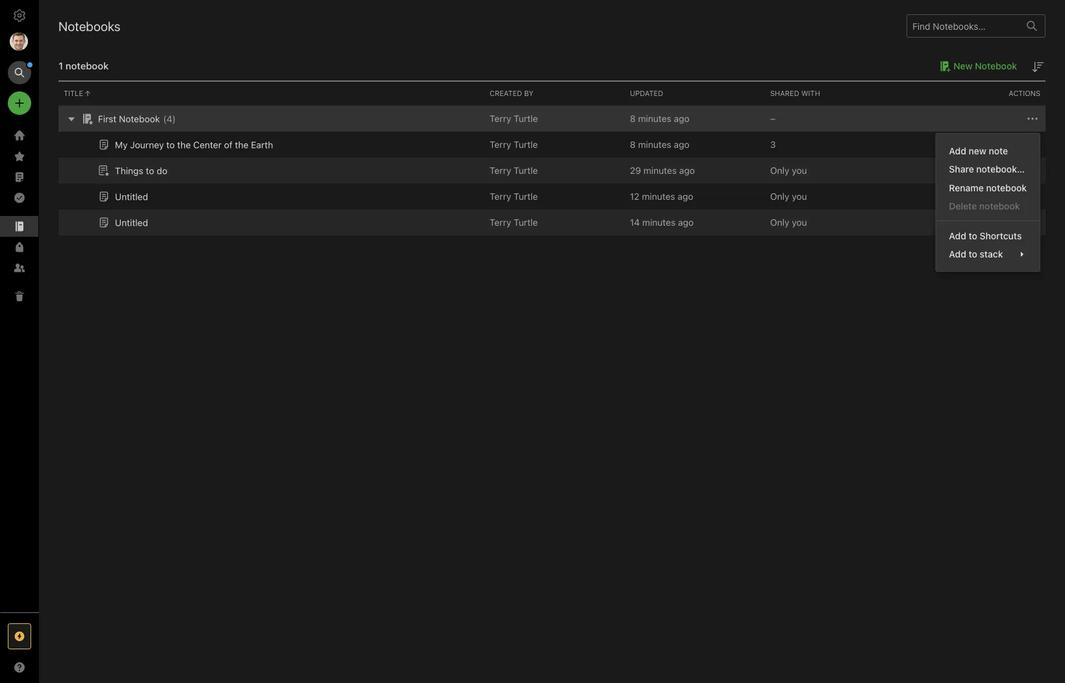 Task type: locate. For each thing, give the bounding box(es) containing it.
add down 'add to shortcuts'
[[949, 249, 966, 260]]

0 vertical spatial you
[[792, 165, 807, 176]]

only you
[[770, 165, 807, 176], [770, 191, 807, 202], [770, 217, 807, 228]]

you for 14 minutes ago
[[792, 217, 807, 228]]

3 you from the top
[[792, 217, 807, 228]]

terry turtle inside things to do row
[[490, 165, 538, 176]]

8 down updated
[[630, 113, 636, 124]]

add
[[949, 146, 966, 156], [949, 231, 966, 241], [949, 249, 966, 260]]

terry turtle inside the first notebook row
[[490, 113, 538, 124]]

to
[[166, 139, 175, 150], [146, 165, 154, 176], [969, 231, 978, 241], [969, 249, 978, 260]]

1 horizontal spatial notebook
[[975, 61, 1017, 71]]

updated
[[630, 89, 663, 98]]

turtle inside my journey to the center of the earth row
[[514, 139, 538, 150]]

terry inside things to do row
[[490, 165, 511, 176]]

notebook down notebook…
[[986, 183, 1027, 193]]

share notebook… link
[[936, 160, 1040, 179]]

minutes inside things to do row
[[644, 165, 677, 176]]

the left "center"
[[177, 139, 191, 150]]

4 terry from the top
[[490, 191, 511, 202]]

2 vertical spatial only
[[770, 217, 790, 228]]

add inside add to stack link
[[949, 249, 966, 260]]

delete notebook link
[[936, 197, 1040, 216]]

1 you from the top
[[792, 165, 807, 176]]

2 you from the top
[[792, 191, 807, 202]]

1 terry from the top
[[490, 113, 511, 124]]

0 vertical spatial notebook
[[975, 61, 1017, 71]]

untitled button for 12
[[96, 189, 148, 205]]

1 vertical spatial only
[[770, 191, 790, 202]]

only inside things to do row
[[770, 165, 790, 176]]

1 vertical spatial 8
[[630, 139, 636, 150]]

to right journey
[[166, 139, 175, 150]]

2 8 from the top
[[630, 139, 636, 150]]

notebook
[[975, 61, 1017, 71], [119, 114, 160, 124]]

2 vertical spatial add
[[949, 249, 966, 260]]

1 untitled button from the top
[[96, 189, 148, 205]]

turtle inside things to do row
[[514, 165, 538, 176]]

2 vertical spatial notebook
[[979, 201, 1020, 212]]

8 up 29
[[630, 139, 636, 150]]

my journey to the center of the earth row
[[58, 132, 1046, 158]]

new notebook button
[[936, 58, 1017, 74]]

3 turtle from the top
[[514, 165, 538, 176]]

ago up 12 minutes ago
[[679, 165, 695, 176]]

rename notebook link
[[936, 179, 1040, 197]]

)
[[172, 114, 176, 124]]

actions
[[1009, 89, 1041, 98]]

1 vertical spatial untitled
[[115, 217, 148, 228]]

minutes up 29 minutes ago
[[638, 139, 672, 150]]

8 minutes ago
[[630, 113, 690, 124], [630, 139, 690, 150]]

1 turtle from the top
[[514, 113, 538, 124]]

row group
[[58, 106, 1046, 236]]

center
[[193, 139, 222, 150]]

to up add to stack
[[969, 231, 978, 241]]

1 8 from the top
[[630, 113, 636, 124]]

5 turtle from the top
[[514, 217, 538, 228]]

things to do row
[[58, 158, 1046, 184]]

delete
[[949, 201, 977, 212]]

home image
[[12, 128, 27, 144]]

minutes
[[638, 113, 672, 124], [638, 139, 672, 150], [644, 165, 677, 176], [642, 191, 675, 202], [642, 217, 676, 228]]

Find Notebooks… text field
[[907, 15, 1019, 37]]

add for add to shortcuts
[[949, 231, 966, 241]]

minutes inside the first notebook row
[[638, 113, 672, 124]]

notebook
[[65, 60, 109, 71], [986, 183, 1027, 193], [979, 201, 1020, 212]]

5 terry turtle from the top
[[490, 217, 538, 228]]

2 untitled from the top
[[115, 217, 148, 228]]

untitled button
[[96, 189, 148, 205], [96, 215, 148, 231]]

untitled row down my journey to the center of the earth row
[[58, 184, 1046, 210]]

only you for 12 minutes ago
[[770, 191, 807, 202]]

dropdown list menu
[[936, 142, 1040, 264]]

notebook down rename notebook link
[[979, 201, 1020, 212]]

click to expand image
[[33, 660, 43, 676]]

–
[[770, 113, 776, 124]]

0 horizontal spatial notebook
[[119, 114, 160, 124]]

4 terry turtle from the top
[[490, 191, 538, 202]]

tree
[[0, 125, 39, 613]]

1 terry turtle from the top
[[490, 113, 538, 124]]

14 minutes ago
[[630, 217, 694, 228]]

notebook inside row
[[119, 114, 160, 124]]

minutes right 12
[[642, 191, 675, 202]]

only you inside things to do row
[[770, 165, 807, 176]]

notebook inside button
[[975, 61, 1017, 71]]

3 terry turtle from the top
[[490, 165, 538, 176]]

8 for 3
[[630, 139, 636, 150]]

minutes right 14
[[642, 217, 676, 228]]

to inside add to shortcuts link
[[969, 231, 978, 241]]

my journey to the center of the earth button
[[96, 137, 273, 153]]

the right of
[[235, 139, 249, 150]]

terry turtle
[[490, 113, 538, 124], [490, 139, 538, 150], [490, 165, 538, 176], [490, 191, 538, 202], [490, 217, 538, 228]]

notebook inside rename notebook link
[[986, 183, 1027, 193]]

notebook for 1 notebook
[[65, 60, 109, 71]]

untitled row down things to do row
[[58, 210, 1046, 236]]

2 only you from the top
[[770, 191, 807, 202]]

rename
[[949, 183, 984, 193]]

untitled button down untitled 3 element
[[96, 215, 148, 231]]

minutes inside my journey to the center of the earth row
[[638, 139, 672, 150]]

0 vertical spatial 8 minutes ago
[[630, 113, 690, 124]]

2 untitled row from the top
[[58, 210, 1046, 236]]

notebook for first
[[119, 114, 160, 124]]

turtle inside the first notebook row
[[514, 113, 538, 124]]

to inside the my journey to the center of the earth button
[[166, 139, 175, 150]]

add up add to stack
[[949, 231, 966, 241]]

share
[[949, 164, 974, 175]]

1 8 minutes ago from the top
[[630, 113, 690, 124]]

terry inside my journey to the center of the earth row
[[490, 139, 511, 150]]

to left stack
[[969, 249, 978, 260]]

3 terry from the top
[[490, 165, 511, 176]]

things to do button
[[96, 163, 167, 179]]

untitled button down things
[[96, 189, 148, 205]]

8 minutes ago down updated
[[630, 113, 690, 124]]

untitled for 14 minutes ago
[[115, 217, 148, 228]]

1 add from the top
[[949, 146, 966, 156]]

8 minutes ago for 3
[[630, 139, 690, 150]]

2 vertical spatial you
[[792, 217, 807, 228]]

earth
[[251, 139, 273, 150]]

1 vertical spatial you
[[792, 191, 807, 202]]

add up share
[[949, 146, 966, 156]]

1 only you from the top
[[770, 165, 807, 176]]

0 vertical spatial only
[[770, 165, 790, 176]]

2 untitled button from the top
[[96, 215, 148, 231]]

0 vertical spatial notebook
[[65, 60, 109, 71]]

untitled 3 element
[[115, 191, 148, 202]]

to for add to shortcuts
[[969, 231, 978, 241]]

terry turtle for untitled 3 element
[[490, 191, 538, 202]]

first
[[98, 114, 116, 124]]

created by
[[490, 89, 534, 98]]

1 untitled from the top
[[115, 191, 148, 202]]

terry turtle for 'my journey to the center of the earth 1' element
[[490, 139, 538, 150]]

stack
[[980, 249, 1003, 260]]

2 terry turtle from the top
[[490, 139, 538, 150]]

2 turtle from the top
[[514, 139, 538, 150]]

terry
[[490, 113, 511, 124], [490, 139, 511, 150], [490, 165, 511, 176], [490, 191, 511, 202], [490, 217, 511, 228]]

only for 12 minutes ago
[[770, 191, 790, 202]]

8
[[630, 113, 636, 124], [630, 139, 636, 150]]

2 terry from the top
[[490, 139, 511, 150]]

3 only you from the top
[[770, 217, 807, 228]]

add to shortcuts link
[[936, 227, 1040, 245]]

ago down 29 minutes ago
[[678, 191, 693, 202]]

the
[[177, 139, 191, 150], [235, 139, 249, 150]]

8 minutes ago up 29 minutes ago
[[630, 139, 690, 150]]

to inside add to stack link
[[969, 249, 978, 260]]

to inside things to do button
[[146, 165, 154, 176]]

0 vertical spatial untitled
[[115, 191, 148, 202]]

to left do
[[146, 165, 154, 176]]

0 vertical spatial 8
[[630, 113, 636, 124]]

untitled 4 element
[[115, 217, 148, 228]]

add inside add to shortcuts link
[[949, 231, 966, 241]]

minutes right 29
[[644, 165, 677, 176]]

0 horizontal spatial the
[[177, 139, 191, 150]]

untitled row
[[58, 184, 1046, 210], [58, 210, 1046, 236]]

row group inside notebooks element
[[58, 106, 1046, 236]]

1 vertical spatial 8 minutes ago
[[630, 139, 690, 150]]

shared
[[770, 89, 799, 98]]

ago inside the first notebook row
[[674, 113, 690, 124]]

ago
[[674, 113, 690, 124], [674, 139, 690, 150], [679, 165, 695, 176], [678, 191, 693, 202], [678, 217, 694, 228]]

notebook inside delete notebook link
[[979, 201, 1020, 212]]

turtle
[[514, 113, 538, 124], [514, 139, 538, 150], [514, 165, 538, 176], [514, 191, 538, 202], [514, 217, 538, 228]]

only you for 29 minutes ago
[[770, 165, 807, 176]]

notebook left "("
[[119, 114, 160, 124]]

ago inside my journey to the center of the earth row
[[674, 139, 690, 150]]

notebook right 1 at the top left
[[65, 60, 109, 71]]

1 vertical spatial only you
[[770, 191, 807, 202]]

5 terry from the top
[[490, 217, 511, 228]]

add inside add new note link
[[949, 146, 966, 156]]

1 only from the top
[[770, 165, 790, 176]]

ago down updated button
[[674, 113, 690, 124]]

row group containing terry turtle
[[58, 106, 1046, 236]]

by
[[524, 89, 534, 98]]

1
[[58, 60, 63, 71]]

2 only from the top
[[770, 191, 790, 202]]

to for things to do
[[146, 165, 154, 176]]

you
[[792, 165, 807, 176], [792, 191, 807, 202], [792, 217, 807, 228]]

of
[[224, 139, 233, 150]]

notebook for new
[[975, 61, 1017, 71]]

3 add from the top
[[949, 249, 966, 260]]

0 vertical spatial untitled button
[[96, 189, 148, 205]]

8 minutes ago inside the first notebook row
[[630, 113, 690, 124]]

you for 29 minutes ago
[[792, 165, 807, 176]]

minutes down updated
[[638, 113, 672, 124]]

1 horizontal spatial the
[[235, 139, 249, 150]]

notebook inside notebooks element
[[65, 60, 109, 71]]

1 vertical spatial add
[[949, 231, 966, 241]]

2 vertical spatial only you
[[770, 217, 807, 228]]

untitled up untitled 4 element
[[115, 191, 148, 202]]

3 only from the top
[[770, 217, 790, 228]]

things to do
[[115, 165, 167, 176]]

2 add from the top
[[949, 231, 966, 241]]

8 inside the first notebook row
[[630, 113, 636, 124]]

shared with button
[[765, 82, 905, 105]]

account image
[[10, 32, 28, 51]]

ago inside things to do row
[[679, 165, 695, 176]]

terry turtle inside my journey to the center of the earth row
[[490, 139, 538, 150]]

0 vertical spatial only you
[[770, 165, 807, 176]]

notebooks element
[[39, 0, 1065, 684]]

only for 14 minutes ago
[[770, 217, 790, 228]]

arrow image
[[64, 111, 79, 127]]

1 vertical spatial untitled button
[[96, 215, 148, 231]]

you inside things to do row
[[792, 165, 807, 176]]

ago up 29 minutes ago
[[674, 139, 690, 150]]

4 turtle from the top
[[514, 191, 538, 202]]

only you for 14 minutes ago
[[770, 217, 807, 228]]

first notebook ( 4 )
[[98, 114, 176, 124]]

1 vertical spatial notebook
[[986, 183, 1027, 193]]

2 8 minutes ago from the top
[[630, 139, 690, 150]]

Account field
[[0, 29, 39, 55]]

notebook right new at the top right of page
[[975, 61, 1017, 71]]

8 inside my journey to the center of the earth row
[[630, 139, 636, 150]]

1 vertical spatial notebook
[[119, 114, 160, 124]]

you for 12 minutes ago
[[792, 191, 807, 202]]

untitled down untitled 3 element
[[115, 217, 148, 228]]

terry for things to do button
[[490, 165, 511, 176]]

12 minutes ago
[[630, 191, 693, 202]]

add for add new note
[[949, 146, 966, 156]]

0 vertical spatial add
[[949, 146, 966, 156]]

shared with
[[770, 89, 820, 98]]

first notebook row
[[58, 106, 1046, 132]]

untitled
[[115, 191, 148, 202], [115, 217, 148, 228]]

turtle for untitled button associated with 14
[[514, 217, 538, 228]]

notebooks
[[58, 18, 121, 33]]

8 minutes ago inside my journey to the center of the earth row
[[630, 139, 690, 150]]

only
[[770, 165, 790, 176], [770, 191, 790, 202], [770, 217, 790, 228]]



Task type: describe. For each thing, give the bounding box(es) containing it.
terry turtle for untitled 4 element
[[490, 217, 538, 228]]

ago for my journey to the center of the earth row
[[674, 139, 690, 150]]

settings image
[[12, 8, 27, 23]]

turtle for untitled button for 12
[[514, 191, 538, 202]]

new notebook
[[954, 61, 1017, 71]]

minutes for things to do row
[[644, 165, 677, 176]]

ago for the first notebook row
[[674, 113, 690, 124]]

note
[[989, 146, 1008, 156]]

1 notebook
[[58, 60, 109, 71]]

8 for –
[[630, 113, 636, 124]]

2 the from the left
[[235, 139, 249, 150]]

things to do 2 element
[[115, 165, 167, 176]]

(
[[163, 114, 167, 124]]

Add to stack field
[[936, 245, 1040, 264]]

notebook…
[[977, 164, 1025, 175]]

shortcuts
[[980, 231, 1022, 241]]

new
[[969, 146, 987, 156]]

4
[[167, 114, 172, 124]]

with
[[801, 89, 820, 98]]

1 untitled row from the top
[[58, 184, 1046, 210]]

add to stack link
[[936, 245, 1040, 264]]

minutes for the first notebook row
[[638, 113, 672, 124]]

my
[[115, 139, 128, 150]]

More actions field
[[1025, 111, 1041, 127]]

my journey to the center of the earth 1 element
[[115, 139, 273, 150]]

title
[[64, 89, 83, 98]]

terry for untitled button associated with 14
[[490, 217, 511, 228]]

add to stack
[[949, 249, 1003, 260]]

only for 29 minutes ago
[[770, 165, 790, 176]]

notebook for delete notebook
[[979, 201, 1020, 212]]

sort options image
[[1030, 59, 1046, 75]]

1 the from the left
[[177, 139, 191, 150]]

add new note link
[[936, 142, 1040, 160]]

things
[[115, 165, 143, 176]]

title button
[[58, 82, 485, 105]]

add for add to stack
[[949, 249, 966, 260]]

12
[[630, 191, 640, 202]]

minutes for my journey to the center of the earth row
[[638, 139, 672, 150]]

upgrade image
[[12, 629, 27, 645]]

terry inside the first notebook row
[[490, 113, 511, 124]]

29
[[630, 165, 641, 176]]

more actions image
[[1025, 111, 1041, 127]]

updated button
[[625, 82, 765, 105]]

actions button
[[905, 82, 1046, 105]]

turtle for things to do button
[[514, 165, 538, 176]]

add new note
[[949, 146, 1008, 156]]

14
[[630, 217, 640, 228]]

created by button
[[485, 82, 625, 105]]

terry for untitled button for 12
[[490, 191, 511, 202]]

WHAT'S NEW field
[[0, 658, 39, 679]]

do
[[157, 165, 167, 176]]

notebook for rename notebook
[[986, 183, 1027, 193]]

to for add to stack
[[969, 249, 978, 260]]

ago down 12 minutes ago
[[678, 217, 694, 228]]

add to shortcuts
[[949, 231, 1022, 241]]

created
[[490, 89, 522, 98]]

my journey to the center of the earth
[[115, 139, 273, 150]]

turtle for the my journey to the center of the earth button at the left top of the page
[[514, 139, 538, 150]]

8 minutes ago for –
[[630, 113, 690, 124]]

new
[[954, 61, 973, 71]]

3
[[770, 139, 776, 150]]

ago for things to do row
[[679, 165, 695, 176]]

share notebook…
[[949, 164, 1025, 175]]

untitled button for 14
[[96, 215, 148, 231]]

terry turtle for things to do 2 element
[[490, 165, 538, 176]]

29 minutes ago
[[630, 165, 695, 176]]

Sort field
[[1030, 58, 1046, 75]]

rename notebook
[[949, 183, 1027, 193]]

untitled for 12 minutes ago
[[115, 191, 148, 202]]

terry for the my journey to the center of the earth button at the left top of the page
[[490, 139, 511, 150]]

journey
[[130, 139, 164, 150]]

delete notebook
[[949, 201, 1020, 212]]



Task type: vqa. For each thing, say whether or not it's contained in the screenshot.
–
yes



